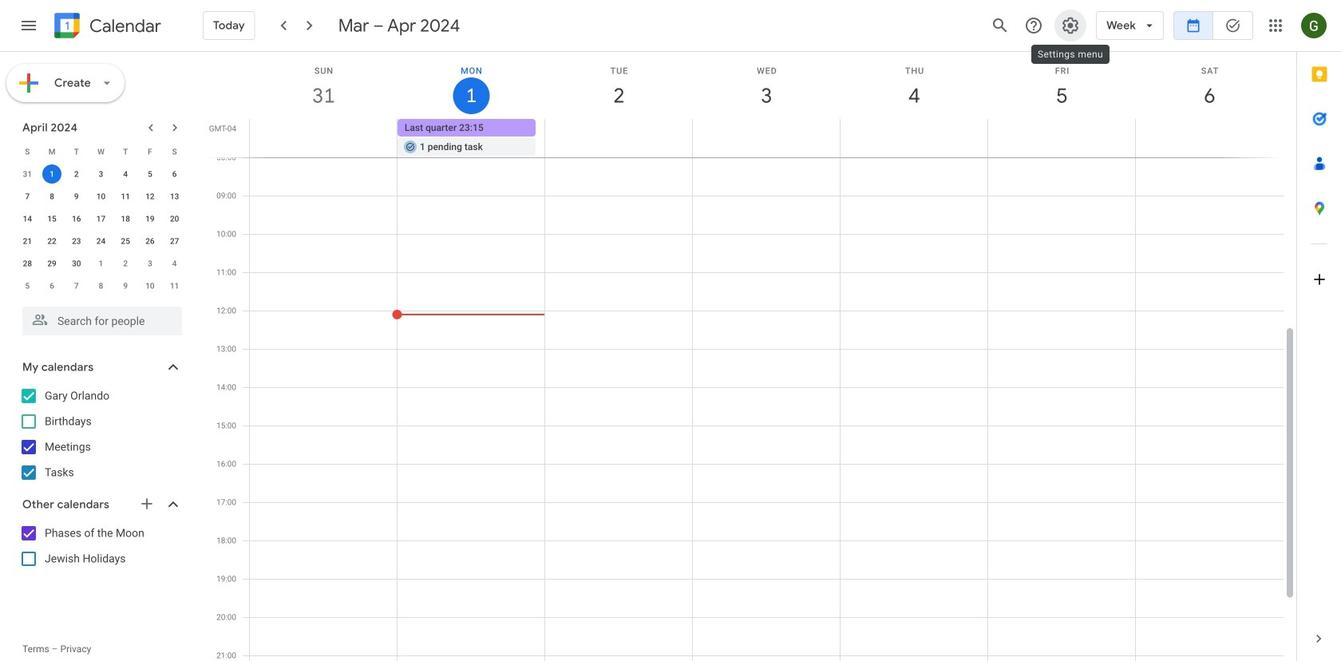 Task type: locate. For each thing, give the bounding box(es) containing it.
26 element
[[141, 232, 160, 251]]

27 element
[[165, 232, 184, 251]]

other calendars list
[[3, 521, 198, 572]]

7 element
[[18, 187, 37, 206]]

29 element
[[42, 254, 62, 273]]

15 element
[[42, 209, 62, 228]]

tab list
[[1298, 52, 1342, 617]]

may 1 element
[[91, 254, 111, 273]]

grid
[[204, 52, 1297, 661]]

may 4 element
[[165, 254, 184, 273]]

may 8 element
[[91, 276, 111, 296]]

13 element
[[165, 187, 184, 206]]

1, today element
[[42, 165, 62, 184]]

None search field
[[0, 300, 198, 335]]

16 element
[[67, 209, 86, 228]]

11 element
[[116, 187, 135, 206]]

heading
[[86, 16, 161, 36]]

28 element
[[18, 254, 37, 273]]

22 element
[[42, 232, 62, 251]]

row group
[[15, 163, 187, 297]]

cell
[[250, 119, 398, 157], [398, 119, 545, 157], [545, 119, 693, 157], [693, 119, 841, 157], [841, 119, 988, 157], [988, 119, 1136, 157], [1136, 119, 1284, 157], [40, 163, 64, 185]]

row
[[243, 119, 1297, 157], [15, 141, 187, 163], [15, 163, 187, 185], [15, 185, 187, 208], [15, 208, 187, 230], [15, 230, 187, 252], [15, 252, 187, 275], [15, 275, 187, 297]]

20 element
[[165, 209, 184, 228]]

8 element
[[42, 187, 62, 206]]

march 31 element
[[18, 165, 37, 184]]

21 element
[[18, 232, 37, 251]]

may 6 element
[[42, 276, 62, 296]]

17 element
[[91, 209, 111, 228]]

5 element
[[141, 165, 160, 184]]



Task type: vqa. For each thing, say whether or not it's contained in the screenshot.
Settings menu menu
no



Task type: describe. For each thing, give the bounding box(es) containing it.
my calendars list
[[3, 383, 198, 486]]

may 11 element
[[165, 276, 184, 296]]

Search for people text field
[[32, 307, 173, 335]]

23 element
[[67, 232, 86, 251]]

april 2024 grid
[[15, 141, 187, 297]]

may 3 element
[[141, 254, 160, 273]]

3 element
[[91, 165, 111, 184]]

may 9 element
[[116, 276, 135, 296]]

calendar element
[[51, 10, 161, 45]]

19 element
[[141, 209, 160, 228]]

may 7 element
[[67, 276, 86, 296]]

18 element
[[116, 209, 135, 228]]

add other calendars image
[[139, 496, 155, 512]]

2 element
[[67, 165, 86, 184]]

24 element
[[91, 232, 111, 251]]

main drawer image
[[19, 16, 38, 35]]

25 element
[[116, 232, 135, 251]]

6 element
[[165, 165, 184, 184]]

12 element
[[141, 187, 160, 206]]

30 element
[[67, 254, 86, 273]]

may 10 element
[[141, 276, 160, 296]]

cell inside april 2024 grid
[[40, 163, 64, 185]]

may 2 element
[[116, 254, 135, 273]]

9 element
[[67, 187, 86, 206]]

heading inside calendar element
[[86, 16, 161, 36]]

4 element
[[116, 165, 135, 184]]

may 5 element
[[18, 276, 37, 296]]

14 element
[[18, 209, 37, 228]]

settings menu image
[[1062, 16, 1081, 35]]

10 element
[[91, 187, 111, 206]]



